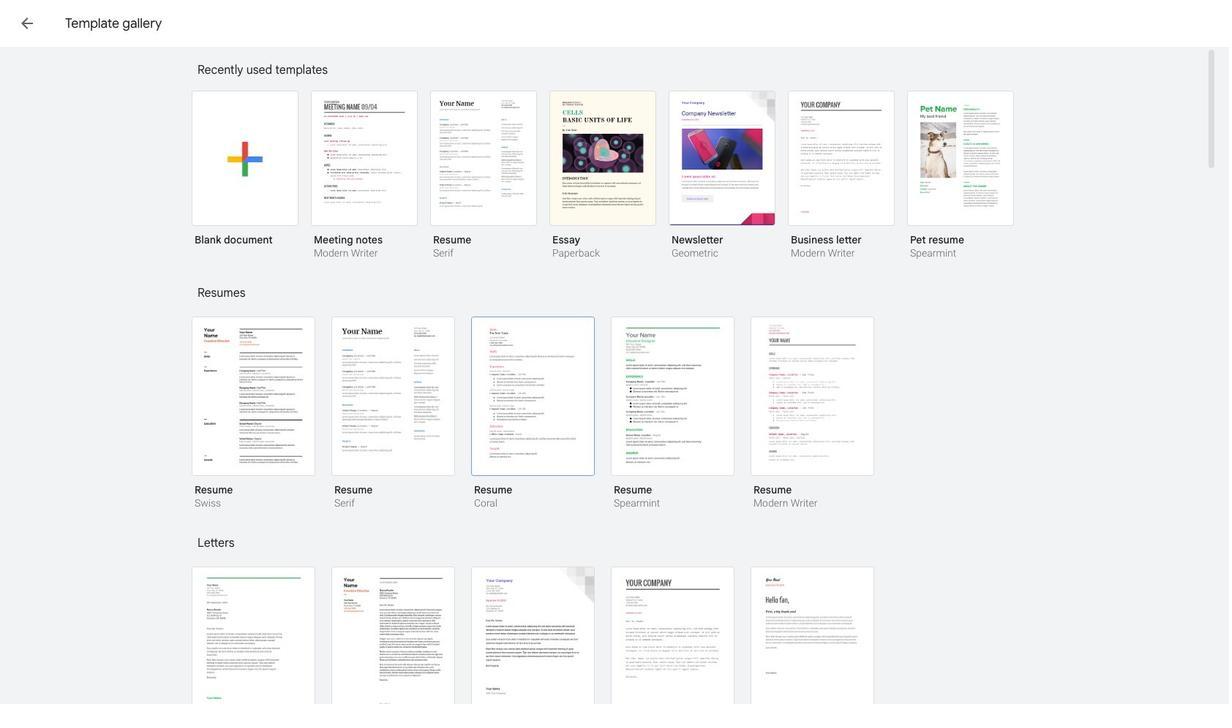 Task type: describe. For each thing, give the bounding box(es) containing it.
back image
[[18, 15, 36, 32]]

choose template dialog dialog
[[0, 0, 1229, 705]]

2 list box from the top
[[192, 317, 1033, 529]]

3 list box from the top
[[192, 567, 1033, 705]]



Task type: locate. For each thing, give the bounding box(es) containing it.
0 vertical spatial list box
[[192, 88, 1033, 279]]

1 vertical spatial list box
[[192, 317, 1033, 529]]

option
[[192, 91, 299, 257], [311, 91, 418, 261], [430, 91, 537, 261], [550, 91, 656, 261], [669, 91, 776, 261], [788, 91, 895, 261], [907, 91, 1014, 261], [192, 317, 315, 511], [331, 317, 455, 511], [471, 317, 595, 511], [611, 317, 735, 511], [751, 317, 874, 511], [192, 567, 315, 705], [331, 567, 455, 705], [471, 567, 595, 705], [611, 567, 735, 705], [751, 567, 874, 705]]

2 vertical spatial list box
[[192, 567, 1033, 705]]

list box
[[192, 88, 1033, 279], [192, 317, 1033, 529], [192, 567, 1033, 705]]

1 list box from the top
[[192, 88, 1033, 279]]



Task type: vqa. For each thing, say whether or not it's contained in the screenshot.
list box to the top
yes



